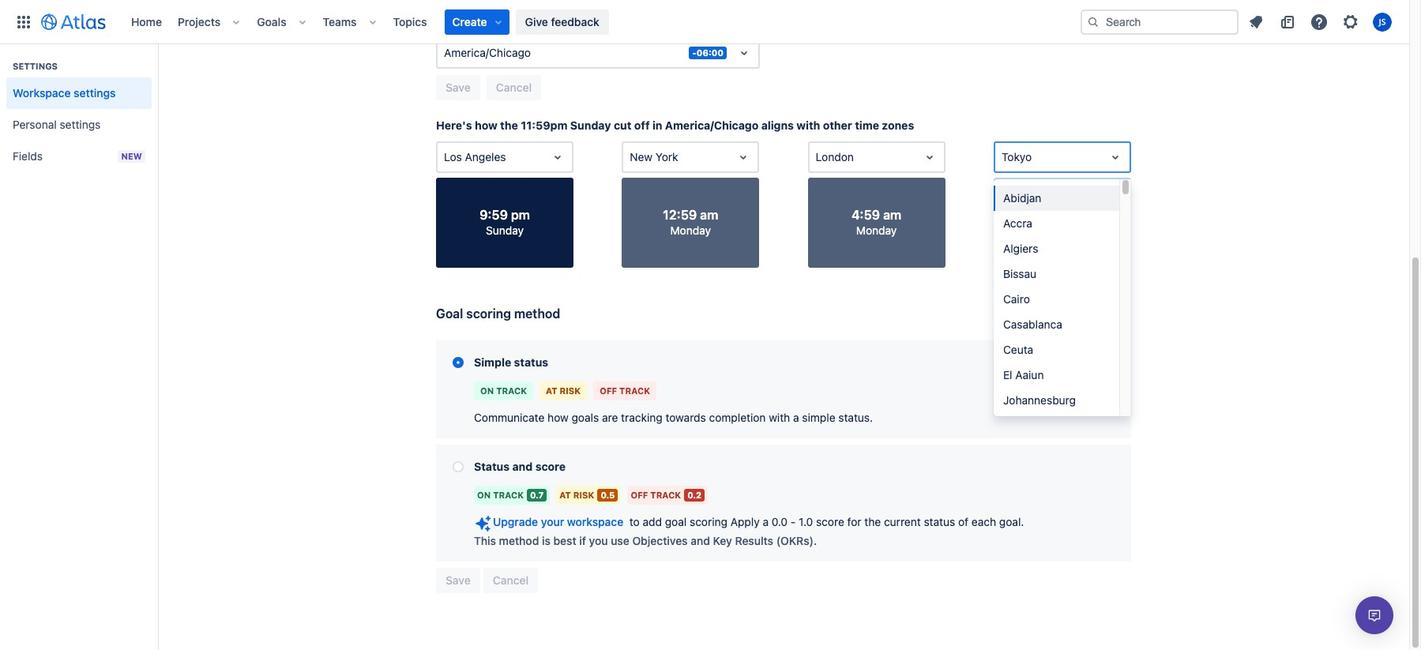 Task type: describe. For each thing, give the bounding box(es) containing it.
tracking
[[621, 411, 663, 424]]

goal.
[[1000, 515, 1024, 529]]

communicate how goals are tracking towards completion with a simple status.
[[474, 411, 873, 424]]

0 vertical spatial the
[[500, 119, 518, 132]]

home link
[[126, 9, 167, 34]]

workspace settings
[[13, 86, 116, 100]]

simple
[[802, 411, 836, 424]]

for
[[848, 515, 862, 529]]

am for 4:59 am
[[883, 208, 902, 222]]

zone
[[462, 18, 484, 30]]

create button
[[445, 9, 509, 34]]

you
[[589, 534, 608, 548]]

are
[[602, 411, 618, 424]]

monday for 12:59
[[671, 224, 711, 237]]

goals
[[257, 15, 287, 28]]

open intercom messenger image
[[1365, 606, 1384, 625]]

9:59 pm sunday
[[480, 208, 530, 237]]

give
[[525, 15, 548, 28]]

communicate
[[474, 411, 545, 424]]

12:59 am monday
[[663, 208, 719, 237]]

sunday inside 9:59 pm sunday
[[486, 224, 524, 237]]

0 horizontal spatial status
[[514, 356, 549, 369]]

open image for am
[[734, 148, 753, 167]]

score inside apply a 0.0 - 1.0 score for the current status of each goal. this method is best if you use objectives and key results (okrs).
[[816, 515, 845, 529]]

personal
[[13, 118, 57, 131]]

other
[[823, 119, 853, 132]]

los angeles
[[444, 150, 506, 164]]

best
[[554, 534, 577, 548]]

how for goals
[[548, 411, 569, 424]]

give feedback button
[[516, 9, 609, 34]]

new
[[121, 151, 142, 161]]

of
[[959, 515, 969, 529]]

is
[[542, 534, 551, 548]]

status inside apply a 0.0 - 1.0 score for the current status of each goal. this method is best if you use objectives and key results (okrs).
[[924, 515, 956, 529]]

am for 12:59 am
[[700, 208, 719, 222]]

at risk
[[546, 386, 581, 396]]

off
[[634, 119, 650, 132]]

Search field
[[1081, 9, 1239, 34]]

current
[[884, 515, 921, 529]]

switch to... image
[[14, 12, 33, 31]]

off for off track
[[600, 386, 617, 396]]

to
[[630, 515, 640, 529]]

0 vertical spatial sunday
[[570, 119, 611, 132]]

goals link
[[252, 9, 291, 34]]

in
[[653, 119, 663, 132]]

this method is best if you use objectives and key results (okrs). link
[[474, 533, 817, 549]]

workspace
[[567, 515, 624, 529]]

1 horizontal spatial america/chicago
[[665, 119, 759, 132]]

johannesburg
[[1004, 393, 1076, 407]]

1.0
[[799, 515, 813, 529]]

your
[[541, 515, 564, 529]]

each
[[972, 515, 997, 529]]

0 vertical spatial -
[[693, 47, 697, 58]]

3 open image from the left
[[1106, 148, 1125, 167]]

track for on track
[[496, 386, 527, 396]]

off track
[[600, 386, 650, 396]]

12:59
[[663, 208, 697, 222]]

off track 0.2
[[631, 490, 702, 500]]

notifications image
[[1247, 12, 1266, 31]]

teams
[[323, 15, 357, 28]]

0 horizontal spatial scoring
[[466, 307, 511, 321]]

home
[[131, 15, 162, 28]]

0 horizontal spatial open image
[[735, 43, 754, 62]]

06:00
[[697, 47, 724, 58]]

los
[[444, 150, 462, 164]]

0.2
[[688, 490, 702, 500]]

give feedback
[[525, 15, 600, 28]]

completion
[[709, 411, 766, 424]]

open image for pm
[[548, 148, 567, 167]]

el
[[1004, 368, 1013, 382]]

banner containing home
[[0, 0, 1410, 44]]

cairo
[[1004, 292, 1030, 306]]

status.
[[839, 411, 873, 424]]

apply a 0.0 - 1.0 score for the current status of each goal. this method is best if you use objectives and key results (okrs).
[[474, 515, 1024, 548]]

0 vertical spatial with
[[797, 119, 821, 132]]

el aaiun
[[1004, 368, 1044, 382]]

aaiun
[[1016, 368, 1044, 382]]

0 horizontal spatial with
[[769, 411, 790, 424]]

-06:00
[[693, 47, 724, 58]]

topics link
[[388, 9, 432, 34]]

monday for 4:59
[[857, 224, 897, 237]]

on track 0.7
[[477, 490, 544, 500]]

off for off track 0.2
[[631, 490, 648, 500]]

0 vertical spatial method
[[514, 307, 560, 321]]

simple
[[474, 356, 511, 369]]

upgrade your workspace
[[493, 515, 624, 529]]

zones
[[882, 119, 914, 132]]

status
[[474, 460, 510, 473]]

york
[[656, 150, 678, 164]]

results
[[735, 534, 774, 548]]

personal settings link
[[6, 109, 152, 141]]

create
[[452, 15, 487, 28]]

0.0
[[772, 515, 788, 529]]

1 vertical spatial open image
[[920, 148, 939, 167]]

status and score
[[474, 460, 566, 473]]

workspace
[[13, 86, 71, 100]]

risk for at risk 0.5
[[574, 490, 595, 500]]

upgrade your workspace link
[[474, 514, 624, 533]]

at for at risk 0.5
[[560, 490, 571, 500]]

0.5
[[601, 490, 615, 500]]

settings image
[[1342, 12, 1361, 31]]



Task type: locate. For each thing, give the bounding box(es) containing it.
0 horizontal spatial open image
[[548, 148, 567, 167]]

accra
[[1004, 216, 1033, 230]]

new
[[630, 150, 653, 164]]

time zone
[[436, 18, 484, 30]]

risk for at risk
[[560, 386, 581, 396]]

and right status
[[512, 460, 533, 473]]

1 vertical spatial how
[[548, 411, 569, 424]]

1 vertical spatial score
[[816, 515, 845, 529]]

track for on track 0.7
[[493, 490, 524, 500]]

algiers
[[1004, 242, 1039, 255]]

workspace settings link
[[6, 77, 152, 109]]

1 vertical spatial settings
[[60, 118, 101, 131]]

0 horizontal spatial at
[[546, 386, 558, 396]]

here's
[[436, 119, 472, 132]]

track up the upgrade
[[493, 490, 524, 500]]

2 pm from the left
[[1068, 208, 1087, 222]]

projects link
[[173, 9, 225, 34]]

monday inside 12:59 am monday
[[671, 224, 711, 237]]

1 am from the left
[[700, 208, 719, 222]]

apply
[[731, 515, 760, 529]]

this
[[474, 534, 496, 548]]

top element
[[9, 0, 1081, 44]]

4:59
[[852, 208, 880, 222]]

how for the
[[475, 119, 498, 132]]

on track
[[480, 386, 527, 396]]

1 vertical spatial sunday
[[486, 224, 524, 237]]

how
[[475, 119, 498, 132], [548, 411, 569, 424]]

at
[[546, 386, 558, 396], [560, 490, 571, 500]]

1 vertical spatial status
[[924, 515, 956, 529]]

track
[[496, 386, 527, 396], [620, 386, 650, 396], [493, 490, 524, 500], [651, 490, 681, 500]]

scoring up key
[[690, 515, 728, 529]]

at risk 0.5
[[560, 490, 615, 500]]

cut
[[614, 119, 632, 132]]

1 horizontal spatial with
[[797, 119, 821, 132]]

group containing workspace settings
[[6, 44, 152, 177]]

how left goals on the left bottom of the page
[[548, 411, 569, 424]]

am right 4:59
[[883, 208, 902, 222]]

0 vertical spatial risk
[[560, 386, 581, 396]]

2 horizontal spatial open image
[[1106, 148, 1125, 167]]

1 horizontal spatial off
[[631, 490, 648, 500]]

monday inside 4:59 am monday
[[857, 224, 897, 237]]

risk up goals on the left bottom of the page
[[560, 386, 581, 396]]

settings up personal settings link
[[74, 86, 116, 100]]

on for on track
[[480, 386, 494, 396]]

pm right the 1:59
[[1068, 208, 1087, 222]]

at for at risk
[[546, 386, 558, 396]]

1 vertical spatial method
[[499, 534, 539, 548]]

- left 1.0
[[791, 515, 796, 529]]

0 vertical spatial off
[[600, 386, 617, 396]]

settings for personal settings
[[60, 118, 101, 131]]

with
[[797, 119, 821, 132], [769, 411, 790, 424]]

monday
[[671, 224, 711, 237], [857, 224, 897, 237]]

0 vertical spatial a
[[793, 411, 799, 424]]

status
[[514, 356, 549, 369], [924, 515, 956, 529]]

group
[[6, 44, 152, 177]]

banner
[[0, 0, 1410, 44]]

am inside 4:59 am monday
[[883, 208, 902, 222]]

1 monday from the left
[[671, 224, 711, 237]]

off
[[600, 386, 617, 396], [631, 490, 648, 500]]

1 horizontal spatial sunday
[[570, 119, 611, 132]]

angeles
[[465, 150, 506, 164]]

settings inside workspace settings link
[[74, 86, 116, 100]]

1:59 pm
[[1039, 208, 1087, 222]]

score left the for
[[816, 515, 845, 529]]

1 vertical spatial the
[[865, 515, 881, 529]]

1 vertical spatial risk
[[574, 490, 595, 500]]

0 horizontal spatial -
[[693, 47, 697, 58]]

0 horizontal spatial sunday
[[486, 224, 524, 237]]

track up goal
[[651, 490, 681, 500]]

1 horizontal spatial at
[[560, 490, 571, 500]]

0 vertical spatial and
[[512, 460, 533, 473]]

2 am from the left
[[883, 208, 902, 222]]

settings inside personal settings link
[[60, 118, 101, 131]]

0.7
[[530, 490, 544, 500]]

1 horizontal spatial score
[[816, 515, 845, 529]]

pm for 9:59 pm sunday
[[511, 208, 530, 222]]

score up 0.7 at the bottom
[[536, 460, 566, 473]]

goal
[[665, 515, 687, 529]]

track up 'communicate'
[[496, 386, 527, 396]]

goals
[[572, 411, 599, 424]]

- up here's how the 11:59pm sunday cut off in america/chicago aligns with other time zones
[[693, 47, 697, 58]]

search image
[[1087, 15, 1100, 28]]

1 horizontal spatial monday
[[857, 224, 897, 237]]

1 vertical spatial a
[[763, 515, 769, 529]]

1 open image from the left
[[548, 148, 567, 167]]

track for off track
[[620, 386, 650, 396]]

1 horizontal spatial -
[[791, 515, 796, 529]]

teams link
[[318, 9, 362, 34]]

pm right 9:59
[[511, 208, 530, 222]]

on
[[480, 386, 494, 396], [477, 490, 491, 500]]

0 vertical spatial score
[[536, 460, 566, 473]]

1 vertical spatial off
[[631, 490, 648, 500]]

pm for 1:59 pm
[[1068, 208, 1087, 222]]

risk
[[560, 386, 581, 396], [574, 490, 595, 500]]

time
[[436, 18, 459, 30]]

sunday down 9:59
[[486, 224, 524, 237]]

- inside apply a 0.0 - 1.0 score for the current status of each goal. this method is best if you use objectives and key results (okrs).
[[791, 515, 796, 529]]

1 horizontal spatial scoring
[[690, 515, 728, 529]]

personal settings
[[13, 118, 101, 131]]

objectives
[[633, 534, 688, 548]]

goal
[[436, 307, 463, 321]]

simple status
[[474, 356, 549, 369]]

11:59pm
[[521, 119, 568, 132]]

america/chicago down the zone
[[444, 46, 531, 59]]

off up to
[[631, 490, 648, 500]]

1 horizontal spatial pm
[[1068, 208, 1087, 222]]

to add goal scoring
[[630, 515, 728, 529]]

casablanca
[[1004, 318, 1063, 331]]

monday down 12:59
[[671, 224, 711, 237]]

0 horizontal spatial how
[[475, 119, 498, 132]]

1 vertical spatial america/chicago
[[665, 119, 759, 132]]

on for on track 0.7
[[477, 490, 491, 500]]

1 horizontal spatial a
[[793, 411, 799, 424]]

use
[[611, 534, 630, 548]]

1 vertical spatial at
[[560, 490, 571, 500]]

settings for workspace settings
[[74, 86, 116, 100]]

0 horizontal spatial am
[[700, 208, 719, 222]]

0 horizontal spatial score
[[536, 460, 566, 473]]

america/chicago right in at top
[[665, 119, 759, 132]]

help image
[[1310, 12, 1329, 31]]

a inside apply a 0.0 - 1.0 score for the current status of each goal. this method is best if you use objectives and key results (okrs).
[[763, 515, 769, 529]]

off up are
[[600, 386, 617, 396]]

a left the 0.0
[[763, 515, 769, 529]]

None text field
[[444, 45, 447, 61], [444, 149, 447, 165], [630, 149, 633, 165], [1002, 149, 1005, 165], [444, 45, 447, 61], [444, 149, 447, 165], [630, 149, 633, 165], [1002, 149, 1005, 165]]

fields
[[13, 149, 43, 163]]

1 vertical spatial and
[[691, 534, 710, 548]]

america/chicago
[[444, 46, 531, 59], [665, 119, 759, 132]]

1 horizontal spatial how
[[548, 411, 569, 424]]

1 horizontal spatial status
[[924, 515, 956, 529]]

with left simple
[[769, 411, 790, 424]]

0 vertical spatial status
[[514, 356, 549, 369]]

1 horizontal spatial am
[[883, 208, 902, 222]]

am inside 12:59 am monday
[[700, 208, 719, 222]]

the left 11:59pm
[[500, 119, 518, 132]]

with left other
[[797, 119, 821, 132]]

1 vertical spatial scoring
[[690, 515, 728, 529]]

tokyo
[[1002, 150, 1032, 164]]

1 vertical spatial on
[[477, 490, 491, 500]]

and inside apply a 0.0 - 1.0 score for the current status of each goal. this method is best if you use objectives and key results (okrs).
[[691, 534, 710, 548]]

pm inside 9:59 pm sunday
[[511, 208, 530, 222]]

score
[[536, 460, 566, 473], [816, 515, 845, 529]]

upgrade
[[493, 515, 538, 529]]

1 vertical spatial with
[[769, 411, 790, 424]]

time
[[855, 119, 879, 132]]

and
[[512, 460, 533, 473], [691, 534, 710, 548]]

at right on track
[[546, 386, 558, 396]]

ceuta
[[1004, 343, 1034, 356]]

goal scoring method
[[436, 307, 560, 321]]

open image
[[735, 43, 754, 62], [920, 148, 939, 167]]

1 horizontal spatial open image
[[920, 148, 939, 167]]

2 open image from the left
[[734, 148, 753, 167]]

risk left 0.5
[[574, 490, 595, 500]]

here's how the 11:59pm sunday cut off in america/chicago aligns with other time zones
[[436, 119, 914, 132]]

0 horizontal spatial and
[[512, 460, 533, 473]]

method up simple status
[[514, 307, 560, 321]]

if
[[579, 534, 586, 548]]

2 monday from the left
[[857, 224, 897, 237]]

towards
[[666, 411, 706, 424]]

1 pm from the left
[[511, 208, 530, 222]]

settings down workspace settings link
[[60, 118, 101, 131]]

0 horizontal spatial a
[[763, 515, 769, 529]]

am
[[700, 208, 719, 222], [883, 208, 902, 222]]

0 vertical spatial on
[[480, 386, 494, 396]]

on up atlas paid feature icon
[[477, 490, 491, 500]]

0 vertical spatial how
[[475, 119, 498, 132]]

4:59 am monday
[[852, 208, 902, 237]]

monday down 4:59
[[857, 224, 897, 237]]

feedback
[[551, 15, 600, 28]]

a left simple
[[793, 411, 799, 424]]

0 vertical spatial scoring
[[466, 307, 511, 321]]

the
[[500, 119, 518, 132], [865, 515, 881, 529]]

bissau
[[1004, 267, 1037, 280]]

track for off track 0.2
[[651, 490, 681, 500]]

method inside apply a 0.0 - 1.0 score for the current status of each goal. this method is best if you use objectives and key results (okrs).
[[499, 534, 539, 548]]

on down 'simple'
[[480, 386, 494, 396]]

am right 12:59
[[700, 208, 719, 222]]

0 horizontal spatial monday
[[671, 224, 711, 237]]

0 horizontal spatial america/chicago
[[444, 46, 531, 59]]

atlas paid feature image
[[474, 514, 493, 533]]

1 vertical spatial -
[[791, 515, 796, 529]]

1 horizontal spatial open image
[[734, 148, 753, 167]]

(okrs).
[[777, 534, 817, 548]]

0 vertical spatial settings
[[74, 86, 116, 100]]

sunday
[[570, 119, 611, 132], [486, 224, 524, 237]]

and left key
[[691, 534, 710, 548]]

sunday left cut
[[570, 119, 611, 132]]

the right the for
[[865, 515, 881, 529]]

at up upgrade your workspace
[[560, 490, 571, 500]]

method down the upgrade
[[499, 534, 539, 548]]

status right 'simple'
[[514, 356, 549, 369]]

aligns
[[762, 119, 794, 132]]

0 horizontal spatial off
[[600, 386, 617, 396]]

status left the of
[[924, 515, 956, 529]]

how up angeles
[[475, 119, 498, 132]]

london
[[816, 150, 854, 164]]

key
[[713, 534, 732, 548]]

0 horizontal spatial pm
[[511, 208, 530, 222]]

1:59
[[1039, 208, 1065, 222]]

scoring right goal
[[466, 307, 511, 321]]

0 horizontal spatial the
[[500, 119, 518, 132]]

1 horizontal spatial the
[[865, 515, 881, 529]]

9:59
[[480, 208, 508, 222]]

method
[[514, 307, 560, 321], [499, 534, 539, 548]]

the inside apply a 0.0 - 1.0 score for the current status of each goal. this method is best if you use objectives and key results (okrs).
[[865, 515, 881, 529]]

settings
[[13, 61, 58, 71]]

projects
[[178, 15, 221, 28]]

0 vertical spatial open image
[[735, 43, 754, 62]]

0 vertical spatial at
[[546, 386, 558, 396]]

track up tracking at the bottom
[[620, 386, 650, 396]]

new york
[[630, 150, 678, 164]]

0 vertical spatial america/chicago
[[444, 46, 531, 59]]

None text field
[[816, 149, 819, 165]]

account image
[[1373, 12, 1392, 31]]

1 horizontal spatial and
[[691, 534, 710, 548]]

open image
[[548, 148, 567, 167], [734, 148, 753, 167], [1106, 148, 1125, 167]]



Task type: vqa. For each thing, say whether or not it's contained in the screenshot.


